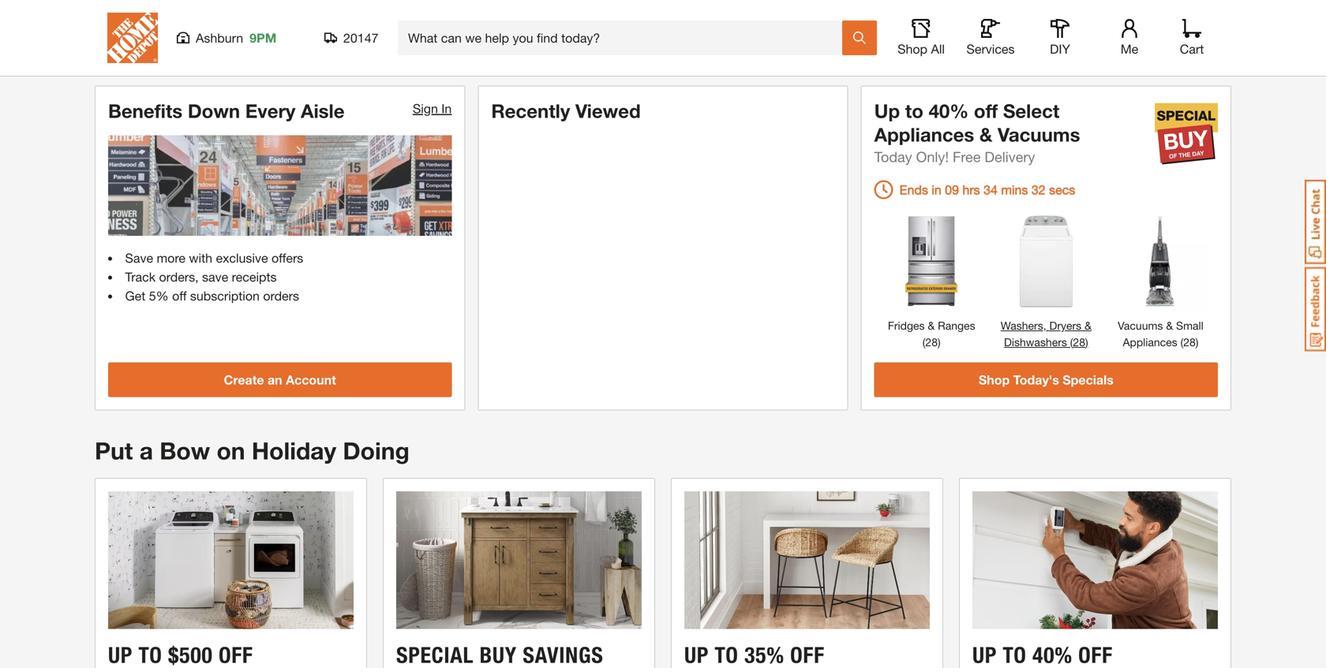Task type: vqa. For each thing, say whether or not it's contained in the screenshot.
bottommost Reviews
no



Task type: locate. For each thing, give the bounding box(es) containing it.
today only!
[[875, 148, 949, 165]]

live chat image
[[1305, 180, 1326, 264]]

subscription
[[190, 289, 260, 304]]

3 ) from the left
[[1196, 336, 1199, 349]]

off right 40%
[[974, 99, 998, 122]]

1 horizontal spatial )
[[1086, 336, 1088, 349]]

( inside fridges & ranges ( 28 )
[[923, 336, 926, 349]]

create an account
[[224, 372, 336, 387]]

20147 button
[[324, 30, 379, 46]]

$
[[178, 24, 183, 34], [379, 24, 384, 34], [590, 24, 595, 34], [126, 27, 132, 38], [338, 27, 343, 38], [549, 27, 555, 38], [1184, 27, 1189, 38], [200, 34, 205, 44]]

shop
[[898, 41, 928, 56]]

fridges
[[888, 319, 925, 332]]

2 28 from the left
[[1073, 336, 1086, 349]]

0 horizontal spatial appliances
[[875, 123, 974, 145]]

1 ) from the left
[[938, 336, 941, 349]]

0 horizontal spatial vacuums
[[998, 123, 1080, 145]]

(
[[229, 34, 232, 44], [430, 34, 433, 44], [858, 34, 861, 44], [923, 336, 926, 349], [1070, 336, 1073, 349], [1181, 336, 1184, 349]]

save left 12
[[379, 34, 398, 44]]

0 horizontal spatial )
[[938, 336, 941, 349]]

appliances down to
[[875, 123, 974, 145]]

$ inside $ 149
[[126, 27, 132, 38]]

$ inside $ 19
[[1184, 27, 1189, 38]]

40
[[433, 34, 442, 44]]

appliances inside up to 40% off select appliances & vacuums today only! free delivery
[[875, 123, 974, 145]]

& up free delivery
[[980, 123, 993, 145]]

1 vertical spatial vacuums
[[1118, 319, 1163, 332]]

) down small
[[1196, 336, 1199, 349]]

& right fridges
[[928, 319, 935, 332]]

) down ranges
[[938, 336, 941, 349]]

0 horizontal spatial off
[[172, 289, 187, 304]]

2 horizontal spatial %)
[[870, 34, 881, 44]]

( 28 ) down dryers
[[1067, 336, 1088, 349]]

$ for $
[[379, 24, 384, 34]]

%)
[[241, 34, 252, 44], [442, 34, 453, 44], [870, 34, 881, 44]]

save more with exclusive offers track orders, save receipts get 5% off subscription orders
[[125, 251, 303, 304]]

1 %) from the left
[[241, 34, 252, 44]]

2 horizontal spatial 99
[[978, 24, 999, 46]]

save 12 . 00 ( 40 %)
[[379, 34, 453, 44]]

( down small
[[1181, 336, 1184, 349]]

40%
[[929, 99, 969, 122]]

2 horizontal spatial 28
[[1184, 336, 1196, 349]]

1 horizontal spatial ( 28 )
[[1178, 336, 1199, 349]]

1 horizontal spatial 99
[[396, 24, 405, 34]]

get
[[125, 289, 145, 304]]

1 horizontal spatial off
[[974, 99, 998, 122]]

( down fridges
[[923, 336, 926, 349]]

& left small
[[1166, 319, 1173, 332]]

washers,
[[1001, 319, 1047, 332]]

$ right "199"
[[200, 34, 205, 44]]

appliances down small
[[1123, 336, 1178, 349]]

3 28 from the left
[[1184, 336, 1196, 349]]

14
[[555, 24, 576, 46]]

00 right "199"
[[199, 24, 209, 34]]

) for washers, dryers & dishwashers
[[1086, 336, 1088, 349]]

$ left 87
[[549, 27, 555, 38]]

save up the track
[[125, 251, 153, 266]]

orders,
[[159, 270, 199, 285]]

28 for vacuums & small appliances
[[1184, 336, 1196, 349]]

cart link
[[1175, 19, 1210, 57]]

1 horizontal spatial 28
[[1073, 336, 1086, 349]]

25
[[232, 34, 241, 44]]

sign in
[[413, 101, 452, 116]]

0 horizontal spatial 28
[[926, 336, 938, 349]]

vacuums
[[998, 123, 1080, 145], [1118, 319, 1163, 332]]

What can we help you find today? search field
[[408, 21, 842, 54]]

sign
[[413, 101, 438, 116]]

$ inside the '$ 17 99'
[[338, 27, 343, 38]]

$ left "199"
[[126, 27, 132, 38]]

benefits
[[108, 99, 183, 122]]

save left 50
[[178, 34, 197, 44]]

( right 50
[[229, 34, 232, 44]]

vacuums left small
[[1118, 319, 1163, 332]]

appliances inside vacuums & small appliances
[[1123, 336, 1178, 349]]

1 ( 28 ) from the left
[[1067, 336, 1088, 349]]

ends
[[900, 182, 928, 197]]

28 for washers, dryers & dishwashers
[[1073, 336, 1086, 349]]

00 left me button
[[1057, 34, 1067, 44]]

$ for $ 14 87 $ 20 save
[[549, 27, 555, 38]]

$ for $ 149
[[126, 27, 132, 38]]

32
[[1032, 182, 1046, 197]]

$ right '20147'
[[379, 24, 384, 34]]

fridges & ranges ( 28 )
[[888, 319, 976, 349]]

track
[[125, 270, 156, 285]]

& right dryers
[[1085, 319, 1092, 332]]

2 horizontal spatial )
[[1196, 336, 1199, 349]]

$ left 50
[[178, 24, 183, 34]]

washers, dryers & dishwashers product image image
[[997, 212, 1095, 310]]

99
[[978, 24, 999, 46], [396, 24, 405, 34], [364, 27, 375, 38]]

199
[[183, 24, 197, 34]]

a
[[140, 437, 153, 465]]

0 horizontal spatial ( 28 )
[[1067, 336, 1088, 349]]

shop today's specials link
[[875, 363, 1218, 397]]

sign in card banner image
[[108, 135, 452, 236]]

all
[[931, 41, 945, 56]]

save
[[202, 270, 228, 285]]

off down orders,
[[172, 289, 187, 304]]

shop today's specials
[[979, 372, 1114, 387]]

more
[[157, 251, 186, 266]]

create
[[224, 372, 264, 387]]

2 %) from the left
[[442, 34, 453, 44]]

& inside up to 40% off select appliances & vacuums today only! free delivery
[[980, 123, 993, 145]]

diy
[[1050, 41, 1071, 56]]

19
[[1189, 24, 1210, 46]]

2 ) from the left
[[1086, 336, 1088, 349]]

17
[[343, 24, 364, 46]]

save right 87
[[590, 34, 610, 44]]

1 vertical spatial appliances
[[1123, 336, 1178, 349]]

washers, dryers & dishwashers
[[1001, 319, 1092, 349]]

recently viewed
[[491, 99, 641, 122]]

off
[[974, 99, 998, 122], [172, 289, 187, 304]]

&
[[980, 123, 993, 145], [928, 319, 935, 332], [1085, 319, 1092, 332], [1166, 319, 1173, 332]]

$ up the cart
[[1184, 27, 1189, 38]]

ashburn
[[196, 30, 243, 45]]

$ 199 . 00 save $ 50 . 00 ( 25 %)
[[178, 24, 252, 44]]

aisle
[[301, 99, 345, 122]]

put
[[95, 437, 133, 465]]

save inside $ 14 87 $ 20 save
[[590, 34, 610, 44]]

( 28 )
[[1067, 336, 1088, 349], [1178, 336, 1199, 349]]

0 horizontal spatial %)
[[241, 34, 252, 44]]

1 horizontal spatial appliances
[[1123, 336, 1178, 349]]

put a bow on holiday doing
[[95, 437, 410, 465]]

1 horizontal spatial vacuums
[[1118, 319, 1163, 332]]

00
[[199, 24, 209, 34], [217, 34, 226, 44], [418, 34, 427, 44], [846, 34, 855, 44], [1057, 34, 1067, 44]]

( 28 ) down small
[[1178, 336, 1199, 349]]

2 ( 28 ) from the left
[[1178, 336, 1199, 349]]

$ left '20147'
[[338, 27, 343, 38]]

.
[[197, 24, 199, 34], [214, 34, 217, 44], [415, 34, 418, 44], [843, 34, 846, 44], [1055, 34, 1057, 44]]

0 vertical spatial vacuums
[[998, 123, 1080, 145]]

$ 17 99
[[338, 24, 375, 46]]

) right dishwashers
[[1086, 336, 1088, 349]]

recently
[[491, 99, 570, 122]]

save inside $ 199 . 00 save $ 50 . 00 ( 25 %)
[[178, 34, 197, 44]]

1 vertical spatial off
[[172, 289, 187, 304]]

0 vertical spatial appliances
[[875, 123, 974, 145]]

image for special buy savings image
[[396, 492, 642, 630]]

1 28 from the left
[[926, 336, 938, 349]]

exclusive
[[216, 251, 268, 266]]

20147
[[343, 30, 379, 45]]

ranges
[[938, 319, 976, 332]]

ashburn 9pm
[[196, 30, 277, 45]]

0 vertical spatial off
[[974, 99, 998, 122]]

appliances
[[875, 123, 974, 145], [1123, 336, 1178, 349]]

me button
[[1105, 19, 1155, 57]]

vacuums down select
[[998, 123, 1080, 145]]

1 horizontal spatial %)
[[442, 34, 453, 44]]

00 right 12
[[418, 34, 427, 44]]

0 horizontal spatial 99
[[364, 27, 375, 38]]



Task type: describe. For each thing, give the bounding box(es) containing it.
viewed
[[576, 99, 641, 122]]

20
[[595, 24, 605, 34]]

62
[[861, 34, 870, 44]]

ends in 09 hrs 34 mins 32 secs
[[900, 182, 1076, 197]]

. left 50
[[197, 24, 199, 34]]

shop all button
[[896, 19, 947, 57]]

160
[[829, 34, 843, 44]]

5%
[[149, 289, 169, 304]]

00 right 160
[[846, 34, 855, 44]]

. left 62
[[843, 34, 846, 44]]

( 28 ) for dishwashers
[[1067, 336, 1088, 349]]

149
[[132, 24, 163, 46]]

with
[[189, 251, 212, 266]]

99 inside the '$ 17 99'
[[364, 27, 375, 38]]

secs
[[1049, 182, 1076, 197]]

00 right 50
[[217, 34, 226, 44]]

free delivery
[[953, 148, 1035, 165]]

. left '40'
[[415, 34, 418, 44]]

dryers
[[1050, 319, 1082, 332]]

( 28 ) for appliances
[[1178, 336, 1199, 349]]

. 00
[[1055, 34, 1067, 44]]

) inside fridges & ranges ( 28 )
[[938, 336, 941, 349]]

select
[[1003, 99, 1060, 122]]

& inside vacuums & small appliances
[[1166, 319, 1173, 332]]

. left the 25
[[214, 34, 217, 44]]

save inside save more with exclusive offers track orders, save receipts get 5% off subscription orders
[[125, 251, 153, 266]]

dishwashers
[[1004, 336, 1067, 349]]

vacuums & small appliances
[[1118, 319, 1204, 349]]

mins
[[1001, 182, 1028, 197]]

receipts
[[232, 270, 277, 285]]

special buy logo image
[[1155, 102, 1218, 165]]

up to 40% off select appliances & vacuums today only! free delivery
[[875, 99, 1080, 165]]

vacuums inside vacuums & small appliances
[[1118, 319, 1163, 332]]

the home depot logo image
[[107, 13, 158, 63]]

image for up to 35% off image
[[685, 492, 930, 630]]

sign in link
[[413, 101, 452, 116]]

orders
[[263, 289, 299, 304]]

services
[[967, 41, 1015, 56]]

50
[[205, 34, 214, 44]]

to
[[905, 99, 924, 122]]

09
[[945, 182, 959, 197]]

offers
[[272, 251, 303, 266]]

an
[[268, 372, 282, 387]]

off inside up to 40% off select appliances & vacuums today only! free delivery
[[974, 99, 998, 122]]

87
[[576, 27, 586, 38]]

$ 149
[[126, 24, 163, 46]]

3 %) from the left
[[870, 34, 881, 44]]

image for up to 40% off image
[[973, 492, 1218, 630]]

benefits down every aisle
[[108, 99, 345, 122]]

services button
[[966, 19, 1016, 57]]

160 . 00 ( 62 %)
[[829, 34, 881, 44]]

( inside $ 199 . 00 save $ 50 . 00 ( 25 %)
[[229, 34, 232, 44]]

hrs
[[963, 182, 980, 197]]

( right 160
[[858, 34, 861, 44]]

feedback link image
[[1305, 267, 1326, 352]]

( down dryers
[[1070, 336, 1073, 349]]

diy button
[[1035, 19, 1086, 57]]

) for vacuums & small appliances
[[1196, 336, 1199, 349]]

shop all
[[898, 41, 945, 56]]

fridges & ranges product image image
[[883, 212, 981, 310]]

off inside save more with exclusive offers track orders, save receipts get 5% off subscription orders
[[172, 289, 187, 304]]

image for up to $500 off image
[[108, 492, 354, 630]]

every
[[245, 99, 296, 122]]

on
[[217, 437, 245, 465]]

28 inside fridges & ranges ( 28 )
[[926, 336, 938, 349]]

& inside washers, dryers & dishwashers
[[1085, 319, 1092, 332]]

$ for $ 19
[[1184, 27, 1189, 38]]

$ right 87
[[590, 24, 595, 34]]

doing
[[343, 437, 410, 465]]

in
[[932, 182, 942, 197]]

. right services button
[[1055, 34, 1057, 44]]

create an account button
[[108, 363, 452, 397]]

cart
[[1180, 41, 1204, 56]]

in
[[442, 101, 452, 116]]

$ 19
[[1184, 24, 1210, 46]]

9pm
[[250, 30, 277, 45]]

down
[[188, 99, 240, 122]]

$ for $ 17 99
[[338, 27, 343, 38]]

$ for $ 199 . 00 save $ 50 . 00 ( 25 %)
[[178, 24, 183, 34]]

( right 12
[[430, 34, 433, 44]]

me
[[1121, 41, 1139, 56]]

12
[[406, 34, 415, 44]]

up
[[875, 99, 900, 122]]

vacuums inside up to 40% off select appliances & vacuums today only! free delivery
[[998, 123, 1080, 145]]

holiday
[[252, 437, 336, 465]]

%) inside $ 199 . 00 save $ 50 . 00 ( 25 %)
[[241, 34, 252, 44]]

account
[[286, 372, 336, 387]]

small
[[1176, 319, 1204, 332]]

vacuums & small appliances product image image
[[1112, 212, 1210, 310]]

bow
[[160, 437, 210, 465]]

34
[[984, 182, 998, 197]]

$ 14 87 $ 20 save
[[549, 24, 612, 46]]

& inside fridges & ranges ( 28 )
[[928, 319, 935, 332]]



